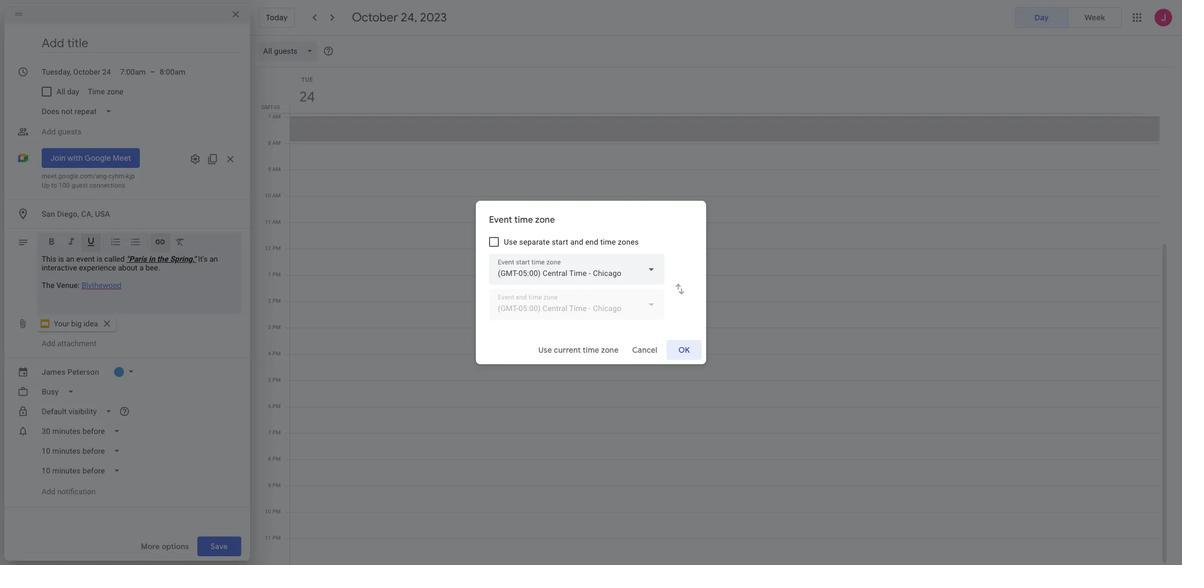 Task type: describe. For each thing, give the bounding box(es) containing it.
"paris
[[127, 255, 147, 263]]

it's an interactive experience about a bee.
[[42, 255, 218, 272]]

4 pm
[[268, 351, 281, 357]]

10 am
[[265, 193, 281, 199]]

end
[[586, 238, 599, 246]]

blythewood link
[[82, 281, 122, 290]]

venue:
[[56, 281, 80, 290]]

3 pm
[[268, 324, 281, 330]]

pm for 10 pm
[[273, 509, 281, 515]]

9 am
[[268, 166, 281, 172]]

7 for 7 pm
[[268, 430, 271, 436]]

an inside it's an interactive experience about a bee.
[[210, 255, 218, 263]]

all
[[57, 87, 65, 96]]

time zone
[[88, 87, 124, 96]]

google
[[85, 153, 111, 163]]

1
[[268, 272, 271, 278]]

attachment
[[57, 339, 96, 348]]

5 pm
[[268, 377, 281, 383]]

1 is from the left
[[58, 255, 64, 263]]

event
[[489, 214, 512, 225]]

formatting options toolbar
[[37, 233, 241, 256]]

your big idea
[[54, 319, 98, 328]]

grid containing gmt-05
[[255, 67, 1170, 565]]

pm for 9 pm
[[273, 482, 281, 488]]

add attachment
[[42, 339, 96, 348]]

5
[[268, 377, 271, 383]]

pm for 1 pm
[[273, 272, 281, 278]]

and
[[571, 238, 584, 246]]

10 for 10 am
[[265, 193, 271, 199]]

cyhm-
[[108, 172, 126, 180]]

remove formatting image
[[174, 236, 185, 249]]

zone inside button
[[601, 345, 619, 355]]

8 for 8 pm
[[268, 456, 271, 462]]

to
[[51, 182, 57, 189]]

meet.google.com/ang-cyhm-kjp up to 100 guest connections
[[42, 172, 135, 189]]

idea
[[84, 319, 98, 328]]

7 for 7 am
[[268, 114, 271, 120]]

pm for 8 pm
[[273, 456, 281, 462]]

interactive
[[42, 263, 77, 272]]

insert link image
[[155, 236, 166, 249]]

am for 7 am
[[272, 114, 281, 120]]

about
[[118, 263, 138, 272]]

start
[[552, 238, 569, 246]]

cancel
[[633, 345, 658, 355]]

1 vertical spatial time
[[601, 238, 616, 246]]

add notification
[[42, 487, 96, 496]]

use current time zone
[[539, 345, 619, 355]]

gmt-
[[262, 104, 274, 110]]

add for add attachment
[[42, 339, 55, 348]]

2
[[268, 298, 271, 304]]

day
[[67, 87, 79, 96]]

james
[[42, 368, 66, 376]]

notification
[[57, 487, 96, 496]]

blythewood
[[82, 281, 122, 290]]

9 pm
[[268, 482, 281, 488]]

pm for 2 pm
[[273, 298, 281, 304]]

pm for 11 pm
[[273, 535, 281, 541]]

guest
[[71, 182, 88, 189]]

the
[[157, 255, 168, 263]]

11 for 11 am
[[265, 219, 271, 225]]

6
[[268, 403, 271, 409]]

8 for 8 am
[[268, 140, 271, 146]]

0 horizontal spatial time
[[515, 214, 533, 225]]

2023
[[420, 10, 447, 25]]

Description text field
[[42, 255, 237, 309]]

pm for 4 pm
[[273, 351, 281, 357]]

this is an event is called "paris in the spring."
[[42, 255, 196, 263]]

2 pm
[[268, 298, 281, 304]]

use current time zone button
[[534, 337, 623, 363]]

zone inside "button"
[[107, 87, 124, 96]]

all day
[[57, 87, 79, 96]]

10 pm
[[265, 509, 281, 515]]

am for 8 am
[[272, 140, 281, 146]]

the
[[42, 281, 55, 290]]

join
[[50, 153, 66, 163]]

11 for 11 pm
[[265, 535, 271, 541]]

up
[[42, 182, 50, 189]]

october
[[352, 10, 398, 25]]

8 am
[[268, 140, 281, 146]]

use separate start and end time zones
[[504, 238, 639, 246]]

meet
[[113, 153, 131, 163]]

separate
[[519, 238, 550, 246]]

notifications element
[[37, 421, 241, 481]]

time
[[88, 87, 105, 96]]

1 an from the left
[[66, 255, 74, 263]]

9 for 9 pm
[[268, 482, 271, 488]]

gmt-05
[[262, 104, 280, 110]]

100
[[59, 182, 70, 189]]

12 pm
[[265, 245, 281, 251]]



Task type: vqa. For each thing, say whether or not it's contained in the screenshot.
7 am
yes



Task type: locate. For each thing, give the bounding box(es) containing it.
3 am from the top
[[272, 166, 281, 172]]

8 down 7 pm
[[268, 456, 271, 462]]

an
[[66, 255, 74, 263], [210, 255, 218, 263]]

0 vertical spatial 10
[[265, 193, 271, 199]]

a
[[140, 263, 144, 272]]

pm down 9 pm
[[273, 509, 281, 515]]

1 add from the top
[[42, 339, 55, 348]]

event time zone dialog
[[476, 201, 707, 364]]

10 up 11 pm
[[265, 509, 271, 515]]

2 7 from the top
[[268, 430, 271, 436]]

connections
[[89, 182, 125, 189]]

7 am
[[268, 114, 281, 120]]

0 vertical spatial 9
[[268, 166, 271, 172]]

time right the current
[[583, 345, 599, 355]]

2 pm from the top
[[273, 272, 281, 278]]

pm for 5 pm
[[273, 377, 281, 383]]

add attachment button
[[37, 334, 101, 353]]

11 pm from the top
[[273, 509, 281, 515]]

0 horizontal spatial zone
[[107, 87, 124, 96]]

add down your
[[42, 339, 55, 348]]

am up 9 am
[[272, 140, 281, 146]]

9 up 10 am
[[268, 166, 271, 172]]

1 vertical spatial 8
[[268, 456, 271, 462]]

pm down 8 pm
[[273, 482, 281, 488]]

today
[[266, 13, 288, 22]]

column header
[[290, 67, 1161, 113]]

am for 9 am
[[272, 166, 281, 172]]

pm right '6'
[[273, 403, 281, 409]]

2 horizontal spatial time
[[601, 238, 616, 246]]

none field inside event time zone dialog
[[489, 254, 665, 285]]

10 pm from the top
[[273, 482, 281, 488]]

experience
[[79, 263, 116, 272]]

None field
[[489, 254, 665, 285]]

to element
[[150, 67, 155, 76]]

2 vertical spatial zone
[[601, 345, 619, 355]]

5 pm from the top
[[273, 351, 281, 357]]

Add title text field
[[42, 35, 241, 52]]

join with google meet link
[[42, 148, 140, 168]]

2 9 from the top
[[268, 482, 271, 488]]

2 an from the left
[[210, 255, 218, 263]]

pm right the 3
[[273, 324, 281, 330]]

time right end on the top
[[601, 238, 616, 246]]

6 pm from the top
[[273, 377, 281, 383]]

9 up 10 pm
[[268, 482, 271, 488]]

1 am from the top
[[272, 114, 281, 120]]

2 8 from the top
[[268, 456, 271, 462]]

use left the current
[[539, 345, 552, 355]]

1 horizontal spatial is
[[97, 255, 103, 263]]

event time zone
[[489, 214, 555, 225]]

in
[[149, 255, 155, 263]]

it's
[[198, 255, 208, 263]]

bold image
[[46, 236, 57, 249]]

1 9 from the top
[[268, 166, 271, 172]]

1 horizontal spatial time
[[583, 345, 599, 355]]

called
[[104, 255, 125, 263]]

italic image
[[66, 236, 77, 249]]

cancel button
[[628, 337, 663, 363]]

this
[[42, 255, 56, 263]]

am down 8 am
[[272, 166, 281, 172]]

meet.google.com/ang-
[[42, 172, 108, 180]]

use left separate
[[504, 238, 517, 246]]

numbered list image
[[110, 236, 121, 249]]

1 8 from the top
[[268, 140, 271, 146]]

am for 10 am
[[272, 193, 281, 199]]

9 pm from the top
[[273, 456, 281, 462]]

0 horizontal spatial use
[[504, 238, 517, 246]]

10
[[265, 193, 271, 199], [265, 509, 271, 515]]

pm down 10 pm
[[273, 535, 281, 541]]

0 vertical spatial zone
[[107, 87, 124, 96]]

7 down gmt-05
[[268, 114, 271, 120]]

4
[[268, 351, 271, 357]]

am down 05 on the left top
[[272, 114, 281, 120]]

pm for 12 pm
[[273, 245, 281, 251]]

pm right '4'
[[273, 351, 281, 357]]

1 11 from the top
[[265, 219, 271, 225]]

4 pm from the top
[[273, 324, 281, 330]]

6 pm
[[268, 403, 281, 409]]

2 am from the top
[[272, 140, 281, 146]]

–
[[150, 67, 155, 76]]

october 24, 2023
[[352, 10, 447, 25]]

add left notification
[[42, 487, 55, 496]]

add for add notification
[[42, 487, 55, 496]]

Week radio
[[1069, 7, 1122, 28]]

1 pm from the top
[[273, 245, 281, 251]]

1 vertical spatial 11
[[265, 535, 271, 541]]

zone left cancel at bottom
[[601, 345, 619, 355]]

pm up 8 pm
[[273, 430, 281, 436]]

an right it's
[[210, 255, 218, 263]]

james peterson
[[42, 368, 99, 376]]

pm right the 12
[[273, 245, 281, 251]]

your
[[54, 319, 69, 328]]

2 is from the left
[[97, 255, 103, 263]]

use inside button
[[539, 345, 552, 355]]

peterson
[[68, 368, 99, 376]]

1 vertical spatial zone
[[535, 214, 555, 225]]

1 vertical spatial use
[[539, 345, 552, 355]]

zone
[[107, 87, 124, 96], [535, 214, 555, 225], [601, 345, 619, 355]]

2 10 from the top
[[265, 509, 271, 515]]

10 for 10 pm
[[265, 509, 271, 515]]

am down 9 am
[[272, 193, 281, 199]]

1 horizontal spatial an
[[210, 255, 218, 263]]

current
[[554, 345, 581, 355]]

11 am
[[265, 219, 281, 225]]

an left event
[[66, 255, 74, 263]]

your big idea link
[[37, 316, 116, 331]]

pm right '1'
[[273, 272, 281, 278]]

1 10 from the top
[[265, 193, 271, 199]]

5 am from the top
[[272, 219, 281, 225]]

1 7 from the top
[[268, 114, 271, 120]]

use for use current time zone
[[539, 345, 552, 355]]

bee.
[[146, 263, 160, 272]]

1 vertical spatial 10
[[265, 509, 271, 515]]

time
[[515, 214, 533, 225], [601, 238, 616, 246], [583, 345, 599, 355]]

3 pm from the top
[[273, 298, 281, 304]]

day
[[1035, 13, 1049, 22]]

8 down 7 am
[[268, 140, 271, 146]]

1 horizontal spatial zone
[[535, 214, 555, 225]]

0 vertical spatial 7
[[268, 114, 271, 120]]

time right event
[[515, 214, 533, 225]]

spring."
[[170, 255, 196, 263]]

time inside button
[[583, 345, 599, 355]]

pm for 3 pm
[[273, 324, 281, 330]]

option group containing day
[[1015, 7, 1122, 28]]

pm for 7 pm
[[273, 430, 281, 436]]

12 pm from the top
[[273, 535, 281, 541]]

24,
[[401, 10, 417, 25]]

0 vertical spatial time
[[515, 214, 533, 225]]

option group
[[1015, 7, 1122, 28]]

am for 11 am
[[272, 219, 281, 225]]

time zone button
[[84, 82, 128, 101]]

8 pm
[[268, 456, 281, 462]]

0 vertical spatial use
[[504, 238, 517, 246]]

pm for 6 pm
[[273, 403, 281, 409]]

big
[[71, 319, 82, 328]]

12
[[265, 245, 271, 251]]

is right event
[[97, 255, 103, 263]]

0 vertical spatial add
[[42, 339, 55, 348]]

ok
[[679, 345, 690, 355]]

0 vertical spatial 11
[[265, 219, 271, 225]]

add notification button
[[37, 482, 100, 501]]

1 vertical spatial 9
[[268, 482, 271, 488]]

pm right 2
[[273, 298, 281, 304]]

8 pm from the top
[[273, 430, 281, 436]]

Day radio
[[1015, 7, 1069, 28]]

kjp
[[126, 172, 135, 180]]

underline image
[[86, 236, 97, 249]]

today button
[[259, 8, 295, 27]]

1 pm
[[268, 272, 281, 278]]

pm down 7 pm
[[273, 456, 281, 462]]

2 add from the top
[[42, 487, 55, 496]]

pm right 5
[[273, 377, 281, 383]]

join with google meet
[[50, 153, 131, 163]]

1 vertical spatial add
[[42, 487, 55, 496]]

ok button
[[667, 337, 702, 363]]

1 vertical spatial 7
[[268, 430, 271, 436]]

7 down '6'
[[268, 430, 271, 436]]

8
[[268, 140, 271, 146], [268, 456, 271, 462]]

11 down 10 pm
[[265, 535, 271, 541]]

11 up the 12
[[265, 219, 271, 225]]

11 pm
[[265, 535, 281, 541]]

4 am from the top
[[272, 193, 281, 199]]

is
[[58, 255, 64, 263], [97, 255, 103, 263]]

05
[[274, 104, 280, 110]]

10 up "11 am"
[[265, 193, 271, 199]]

with
[[67, 153, 83, 163]]

zones
[[618, 238, 639, 246]]

grid
[[255, 67, 1170, 565]]

week
[[1085, 13, 1106, 22]]

the venue: blythewood
[[42, 281, 122, 290]]

0 horizontal spatial is
[[58, 255, 64, 263]]

zone up separate
[[535, 214, 555, 225]]

3
[[268, 324, 271, 330]]

use for use separate start and end time zones
[[504, 238, 517, 246]]

is right this
[[58, 255, 64, 263]]

2 11 from the top
[[265, 535, 271, 541]]

add
[[42, 339, 55, 348], [42, 487, 55, 496]]

7
[[268, 114, 271, 120], [268, 430, 271, 436]]

2 vertical spatial time
[[583, 345, 599, 355]]

2 horizontal spatial zone
[[601, 345, 619, 355]]

bulleted list image
[[130, 236, 141, 249]]

pm
[[273, 245, 281, 251], [273, 272, 281, 278], [273, 298, 281, 304], [273, 324, 281, 330], [273, 351, 281, 357], [273, 377, 281, 383], [273, 403, 281, 409], [273, 430, 281, 436], [273, 456, 281, 462], [273, 482, 281, 488], [273, 509, 281, 515], [273, 535, 281, 541]]

7 pm
[[268, 430, 281, 436]]

am up 12 pm
[[272, 219, 281, 225]]

0 horizontal spatial an
[[66, 255, 74, 263]]

1 horizontal spatial use
[[539, 345, 552, 355]]

event
[[76, 255, 95, 263]]

zone right the 'time'
[[107, 87, 124, 96]]

7 pm from the top
[[273, 403, 281, 409]]

0 vertical spatial 8
[[268, 140, 271, 146]]

9 for 9 am
[[268, 166, 271, 172]]



